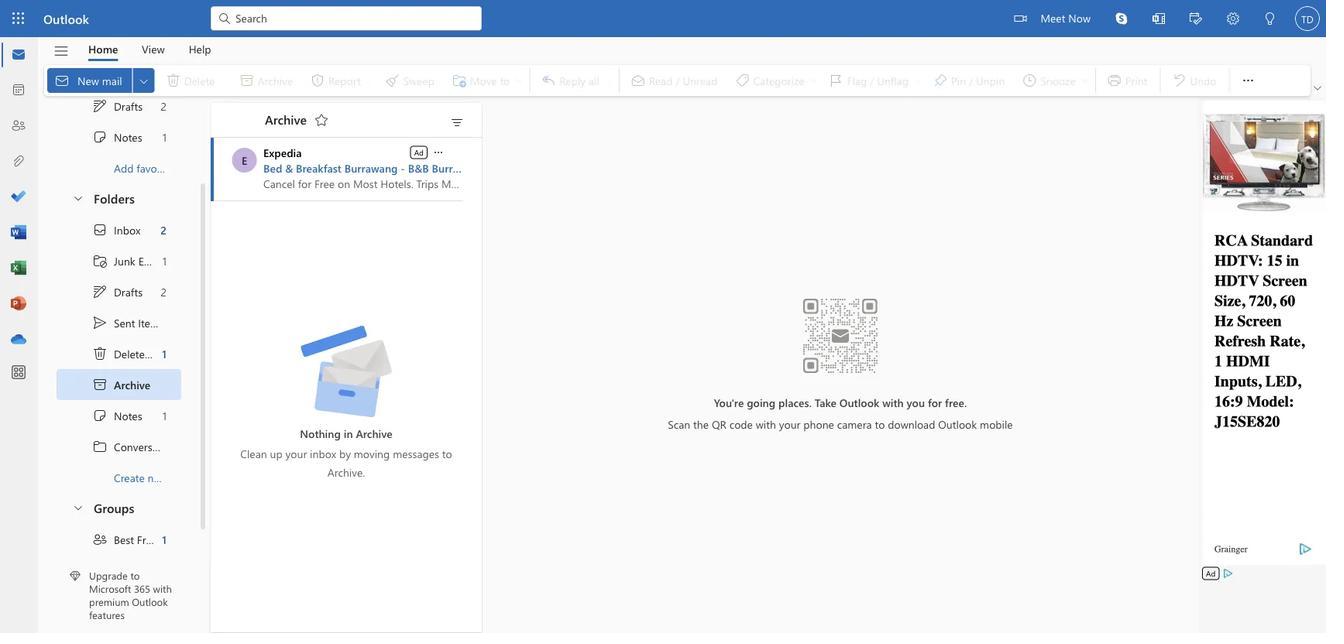 Task type: describe. For each thing, give the bounding box(es) containing it.
moving
[[354, 447, 390, 461]]

clean
[[240, 447, 267, 461]]

 inbox
[[92, 222, 140, 238]]

download
[[888, 417, 935, 432]]

free.
[[945, 395, 967, 410]]

 tree item
[[57, 215, 181, 246]]

archive heading
[[245, 103, 334, 137]]

excel image
[[11, 261, 26, 277]]

archive 
[[265, 111, 329, 128]]


[[92, 346, 108, 362]]

1 inside  tree item
[[162, 533, 167, 547]]

premium features image
[[70, 571, 81, 582]]

inbox
[[310, 447, 336, 461]]

up
[[270, 447, 283, 461]]

email
[[138, 254, 164, 268]]

 button
[[445, 112, 469, 133]]

 tree item
[[57, 339, 181, 370]]

1 horizontal spatial with
[[756, 417, 776, 432]]

add favorite tree item
[[57, 153, 181, 184]]

outlook down free.
[[938, 417, 977, 432]]

 deleted items
[[92, 346, 180, 362]]

home
[[88, 42, 118, 56]]


[[449, 115, 465, 131]]

 button
[[1311, 81, 1325, 96]]


[[54, 73, 70, 88]]

bed
[[263, 161, 282, 175]]

1 inside  tree item
[[162, 347, 167, 361]]

scan
[[668, 417, 690, 432]]

view
[[142, 42, 165, 56]]

 drafts for 1st the  tree item from the bottom
[[92, 284, 143, 300]]

mail
[[102, 73, 122, 87]]

sent
[[114, 316, 135, 330]]

create new folder
[[114, 471, 198, 485]]

message list section
[[211, 99, 513, 633]]


[[1115, 12, 1128, 25]]

outlook inside upgrade to microsoft 365 with premium outlook features
[[132, 595, 168, 609]]

ad inside 'message list' section
[[414, 147, 424, 158]]

calendar image
[[11, 83, 26, 98]]

1 vertical spatial ad
[[1206, 569, 1216, 579]]

your inside you're going places. take outlook with you for free. scan the qr code with your phone camera to download outlook mobile
[[779, 417, 801, 432]]

deleted
[[114, 347, 151, 361]]

folder
[[170, 471, 198, 485]]

 for  popup button
[[432, 146, 445, 159]]

2  tree item from the top
[[57, 400, 181, 431]]

 button for groups
[[64, 493, 91, 522]]

nothing
[[300, 426, 341, 441]]

upgrade to microsoft 365 with premium outlook features
[[89, 569, 172, 622]]

home button
[[77, 37, 130, 61]]

archive inside the archive 
[[265, 111, 307, 128]]


[[92, 532, 108, 548]]

add favorite
[[114, 161, 173, 175]]

1 burrawang from the left
[[345, 161, 398, 175]]

breakfast
[[296, 161, 342, 175]]

take
[[815, 395, 837, 410]]

 button
[[46, 38, 77, 64]]

more apps image
[[11, 366, 26, 381]]

 button
[[1233, 65, 1264, 96]]

expedia image
[[232, 148, 257, 173]]

upgrade
[[89, 569, 128, 583]]


[[53, 43, 69, 59]]

people image
[[11, 119, 26, 134]]

 tree item
[[57, 246, 181, 277]]

tags group
[[623, 65, 1092, 96]]

2 for 
[[161, 223, 167, 237]]

 for 1st the  tree item from the bottom
[[92, 284, 108, 300]]

b&b
[[408, 161, 429, 175]]

-
[[401, 161, 405, 175]]

mail image
[[11, 47, 26, 63]]

 tree item
[[57, 370, 181, 400]]

2 for 
[[161, 99, 167, 113]]

1  from the top
[[92, 129, 108, 145]]

 new mail
[[54, 73, 122, 88]]

by
[[339, 447, 351, 461]]

camera
[[837, 417, 872, 432]]

2  tree item from the top
[[57, 277, 181, 308]]

going
[[747, 395, 776, 410]]

 sent items
[[92, 315, 164, 331]]

you
[[907, 395, 925, 410]]

view button
[[130, 37, 176, 61]]

1 1 from the top
[[162, 130, 167, 144]]

to inside the nothing in archive clean up your inbox by moving messages to archive.
[[442, 447, 452, 461]]

archive inside the nothing in archive clean up your inbox by moving messages to archive.
[[356, 426, 393, 441]]

archive inside  archive
[[114, 378, 150, 392]]

 button for folders
[[64, 184, 91, 212]]

 archive
[[92, 377, 150, 393]]

bed & breakfast burrawang - b&b burrawang nsw
[[263, 161, 513, 175]]

1  notes from the top
[[92, 129, 142, 145]]

you're
[[714, 395, 744, 410]]


[[92, 315, 108, 331]]

meet
[[1041, 10, 1065, 25]]

expedia
[[263, 145, 302, 160]]


[[1153, 12, 1165, 25]]



Task type: vqa. For each thing, say whether or not it's contained in the screenshot.
read
no



Task type: locate. For each thing, give the bounding box(es) containing it.
items right deleted
[[154, 347, 180, 361]]

archive up expedia
[[265, 111, 307, 128]]

archive down deleted
[[114, 378, 150, 392]]

set your advertising preferences image
[[1222, 568, 1234, 580]]

 down 
[[92, 408, 108, 424]]

1 vertical spatial items
[[154, 347, 180, 361]]

1 vertical spatial archive
[[114, 378, 150, 392]]

new
[[77, 73, 99, 87]]

tab list containing home
[[77, 37, 223, 61]]

1 horizontal spatial ad
[[1206, 569, 1216, 579]]

create new folder tree item
[[57, 462, 198, 493]]

 drafts up  tree item
[[92, 284, 143, 300]]

1 vertical spatial  tree item
[[57, 277, 181, 308]]

1  tree item from the top
[[57, 91, 181, 122]]


[[1014, 12, 1027, 25]]

drafts up  sent items
[[114, 285, 143, 299]]

 drafts inside tree
[[92, 284, 143, 300]]

 drafts
[[92, 98, 143, 114], [92, 284, 143, 300]]

now
[[1068, 10, 1091, 25]]

 for groups
[[72, 502, 84, 514]]

1 down the groups tree item
[[162, 533, 167, 547]]

 left folders
[[72, 192, 84, 204]]

 notes
[[92, 129, 142, 145], [92, 408, 142, 424]]

burrawang down  popup button
[[432, 161, 485, 175]]

 down  new mail
[[92, 98, 108, 114]]

2  drafts from the top
[[92, 284, 143, 300]]

application
[[0, 0, 1326, 634]]

help button
[[177, 37, 223, 61]]

0 vertical spatial 
[[92, 98, 108, 114]]

 button
[[1252, 0, 1289, 39]]

 button left folders
[[64, 184, 91, 212]]

mobile
[[980, 417, 1013, 432]]

1  tree item from the top
[[57, 122, 181, 153]]

archive up moving
[[356, 426, 393, 441]]


[[1314, 84, 1322, 92]]

1 notes from the top
[[114, 130, 142, 144]]

 button
[[1140, 0, 1177, 39]]

items inside  sent items
[[138, 316, 164, 330]]

1 vertical spatial 2
[[161, 223, 167, 237]]

1
[[162, 130, 167, 144], [162, 254, 167, 268], [162, 347, 167, 361], [162, 409, 167, 423], [162, 533, 167, 547]]

1 down  tree item
[[162, 409, 167, 423]]

burrawang
[[345, 161, 398, 175], [432, 161, 485, 175]]

2 down email
[[161, 285, 167, 299]]

 drafts for first the  tree item
[[92, 98, 143, 114]]

4 1 from the top
[[162, 409, 167, 423]]

1 vertical spatial with
[[756, 417, 776, 432]]

0 vertical spatial  notes
[[92, 129, 142, 145]]

 up 
[[92, 284, 108, 300]]

0 vertical spatial 
[[1241, 73, 1256, 88]]

1 vertical spatial drafts
[[114, 285, 143, 299]]

outlook up  button
[[43, 10, 89, 27]]

 inside  dropdown button
[[1241, 73, 1256, 88]]

code
[[729, 417, 753, 432]]

with right 365
[[153, 582, 172, 596]]

groups tree item
[[57, 493, 181, 524]]

 search field
[[211, 0, 482, 35]]

 tree item up add
[[57, 122, 181, 153]]


[[217, 11, 232, 26]]

1 inside  junk email 1
[[162, 254, 167, 268]]

2 vertical spatial archive
[[356, 426, 393, 441]]

for
[[928, 395, 942, 410]]

2 2 from the top
[[161, 223, 167, 237]]

microsoft
[[89, 582, 131, 596]]

items inside  deleted items
[[154, 347, 180, 361]]

1 right junk at top
[[162, 254, 167, 268]]

word image
[[11, 225, 26, 241]]

junk
[[114, 254, 135, 268]]

2 inside  tree item
[[161, 223, 167, 237]]

items for 
[[154, 347, 180, 361]]

your
[[779, 417, 801, 432], [285, 447, 307, 461]]

new
[[148, 471, 167, 485]]

 tree item up the sent
[[57, 277, 181, 308]]

 button left groups
[[64, 493, 91, 522]]

1 vertical spatial  drafts
[[92, 284, 143, 300]]

0 vertical spatial  button
[[64, 184, 91, 212]]

notes down  archive
[[114, 409, 142, 423]]

 up add favorite tree item
[[92, 129, 108, 145]]

2 vertical spatial 2
[[161, 285, 167, 299]]

1 horizontal spatial 
[[1241, 73, 1256, 88]]

 tree item
[[57, 91, 181, 122], [57, 277, 181, 308]]

 notes up  'tree item'
[[92, 408, 142, 424]]

2 drafts from the top
[[114, 285, 143, 299]]

create
[[114, 471, 145, 485]]

0 horizontal spatial with
[[153, 582, 172, 596]]

0 vertical spatial 2
[[161, 99, 167, 113]]

application containing outlook
[[0, 0, 1326, 634]]

nsw
[[488, 161, 513, 175]]

1 vertical spatial 
[[72, 192, 84, 204]]

add
[[114, 161, 134, 175]]

0 vertical spatial  tree item
[[57, 91, 181, 122]]

e
[[242, 153, 247, 167]]

ad up b&b
[[414, 147, 424, 158]]

 inside folders tree item
[[72, 192, 84, 204]]

 button
[[64, 184, 91, 212], [64, 493, 91, 522]]

0 vertical spatial 
[[138, 75, 150, 87]]


[[1264, 12, 1277, 25]]

powerpoint image
[[11, 297, 26, 312]]

 button
[[1215, 0, 1252, 39]]

0 vertical spatial  tree item
[[57, 122, 181, 153]]

drafts inside tree
[[114, 285, 143, 299]]

0 vertical spatial your
[[779, 417, 801, 432]]

2 1 from the top
[[162, 254, 167, 268]]


[[1227, 12, 1239, 25]]

with
[[882, 395, 904, 410], [756, 417, 776, 432], [153, 582, 172, 596]]

folders
[[94, 190, 135, 206]]

0 vertical spatial with
[[882, 395, 904, 410]]

your inside the nothing in archive clean up your inbox by moving messages to archive.
[[285, 447, 307, 461]]

1 vertical spatial 
[[432, 146, 445, 159]]

0 horizontal spatial burrawang
[[345, 161, 398, 175]]

with left you
[[882, 395, 904, 410]]

drafts down  dropdown button at the left of page
[[114, 99, 143, 113]]

1 horizontal spatial burrawang
[[432, 161, 485, 175]]

to
[[875, 417, 885, 432], [442, 447, 452, 461], [130, 569, 140, 583]]

1 2 from the top
[[161, 99, 167, 113]]

1 vertical spatial  notes
[[92, 408, 142, 424]]

2
[[161, 99, 167, 113], [161, 223, 167, 237], [161, 285, 167, 299]]

 button
[[431, 144, 445, 160]]

onedrive image
[[11, 332, 26, 348]]

1 vertical spatial your
[[285, 447, 307, 461]]

0 vertical spatial drafts
[[114, 99, 143, 113]]


[[92, 98, 108, 114], [92, 284, 108, 300]]

 inside  dropdown button
[[138, 75, 150, 87]]

5 1 from the top
[[162, 533, 167, 547]]

 junk email 1
[[92, 253, 167, 269]]

1 vertical spatial 
[[92, 408, 108, 424]]

 for first the  tree item
[[92, 98, 108, 114]]

your down places.
[[779, 417, 801, 432]]

2 vertical spatial with
[[153, 582, 172, 596]]

outlook banner
[[0, 0, 1326, 39]]

2  button from the top
[[64, 493, 91, 522]]

2 down view button
[[161, 99, 167, 113]]

1 vertical spatial 
[[92, 284, 108, 300]]

2  from the top
[[92, 408, 108, 424]]

tree containing 
[[57, 215, 198, 493]]

drafts for first the  tree item
[[114, 99, 143, 113]]

0 horizontal spatial 
[[432, 146, 445, 159]]

 tree item down mail
[[57, 91, 181, 122]]

2 horizontal spatial to
[[875, 417, 885, 432]]

 for folders
[[72, 192, 84, 204]]

nothing in archive clean up your inbox by moving messages to archive.
[[240, 426, 452, 480]]

tab list
[[77, 37, 223, 61]]

2  from the top
[[92, 284, 108, 300]]

1  from the top
[[92, 98, 108, 114]]

outlook link
[[43, 0, 89, 37]]

 drafts down mail
[[92, 98, 143, 114]]

drafts for 1st the  tree item from the bottom
[[114, 285, 143, 299]]

 button inside folders tree item
[[64, 184, 91, 212]]

help
[[189, 42, 211, 56]]

items for 
[[138, 316, 164, 330]]

0 vertical spatial to
[[875, 417, 885, 432]]

2 burrawang from the left
[[432, 161, 485, 175]]

files image
[[11, 154, 26, 170]]

2 vertical spatial to
[[130, 569, 140, 583]]

items right the sent
[[138, 316, 164, 330]]

move & delete group
[[47, 65, 526, 96]]

1 up favorite
[[162, 130, 167, 144]]

 for  dropdown button
[[1241, 73, 1256, 88]]

0 horizontal spatial ad
[[414, 147, 424, 158]]


[[92, 253, 108, 269]]

inbox
[[114, 223, 140, 237]]

0 horizontal spatial archive
[[114, 378, 150, 392]]

your right the up
[[285, 447, 307, 461]]

1  drafts from the top
[[92, 98, 143, 114]]

2 horizontal spatial with
[[882, 395, 904, 410]]

&
[[285, 161, 293, 175]]

1 horizontal spatial to
[[442, 447, 452, 461]]

to inside you're going places. take outlook with you for free. scan the qr code with your phone camera to download outlook mobile
[[875, 417, 885, 432]]

ad
[[414, 147, 424, 158], [1206, 569, 1216, 579]]

archive
[[265, 111, 307, 128], [114, 378, 150, 392], [356, 426, 393, 441]]

Search for email, meetings, files and more. field
[[234, 10, 473, 26]]

 tree item
[[57, 308, 181, 339]]

 button
[[309, 108, 334, 132]]

2 vertical spatial 
[[72, 502, 84, 514]]

3 1 from the top
[[162, 347, 167, 361]]

0 horizontal spatial to
[[130, 569, 140, 583]]


[[1190, 12, 1202, 25]]

0 vertical spatial archive
[[265, 111, 307, 128]]

to right camera
[[875, 417, 885, 432]]


[[92, 377, 108, 393]]

burrawang left the -
[[345, 161, 398, 175]]

outlook up camera
[[840, 395, 880, 410]]

meet now
[[1041, 10, 1091, 25]]

messages
[[393, 447, 439, 461]]

 button
[[133, 68, 155, 93]]

1 vertical spatial to
[[442, 447, 452, 461]]

ad left set your advertising preferences image
[[1206, 569, 1216, 579]]

2 up email
[[161, 223, 167, 237]]


[[314, 112, 329, 128]]

1 horizontal spatial your
[[779, 417, 801, 432]]


[[1241, 73, 1256, 88], [432, 146, 445, 159]]

items
[[138, 316, 164, 330], [154, 347, 180, 361]]

to right messages
[[442, 447, 452, 461]]

 down  dropdown button
[[1241, 73, 1256, 88]]

0 vertical spatial notes
[[114, 130, 142, 144]]

features
[[89, 609, 125, 622]]

365
[[134, 582, 150, 596]]

archive.
[[327, 465, 365, 480]]

1 vertical spatial notes
[[114, 409, 142, 423]]

in
[[344, 426, 353, 441]]

 tree item
[[57, 524, 181, 555]]

to do image
[[11, 190, 26, 205]]

 tree item
[[57, 431, 181, 462]]

favorite
[[137, 161, 173, 175]]

premium
[[89, 595, 129, 609]]

0 vertical spatial ad
[[414, 147, 424, 158]]

0 vertical spatial  drafts
[[92, 98, 143, 114]]


[[92, 439, 108, 455]]

outlook inside banner
[[43, 10, 89, 27]]

0 vertical spatial 
[[92, 129, 108, 145]]

 left groups
[[72, 502, 84, 514]]

with down 'going'
[[756, 417, 776, 432]]

 button
[[1103, 0, 1140, 37]]

 inside  popup button
[[432, 146, 445, 159]]

folders tree item
[[57, 184, 181, 215]]

2 notes from the top
[[114, 409, 142, 423]]

outlook right "premium"
[[132, 595, 168, 609]]

1 vertical spatial  button
[[64, 493, 91, 522]]

1  button from the top
[[64, 184, 91, 212]]

to right 'upgrade'
[[130, 569, 140, 583]]

 down  button
[[432, 146, 445, 159]]

1 drafts from the top
[[114, 99, 143, 113]]

1 right deleted
[[162, 347, 167, 361]]

td image
[[1295, 6, 1320, 31]]

places.
[[779, 395, 812, 410]]

2 horizontal spatial archive
[[356, 426, 393, 441]]

 tree item down  archive
[[57, 400, 181, 431]]

groups
[[94, 499, 134, 516]]

0 horizontal spatial your
[[285, 447, 307, 461]]

 notes up add favorite tree item
[[92, 129, 142, 145]]

2  notes from the top
[[92, 408, 142, 424]]

the
[[693, 417, 709, 432]]

qr
[[712, 417, 726, 432]]

notes up add
[[114, 130, 142, 144]]

 button
[[1177, 0, 1215, 39]]

 button inside the groups tree item
[[64, 493, 91, 522]]

with inside upgrade to microsoft 365 with premium outlook features
[[153, 582, 172, 596]]

 right mail
[[138, 75, 150, 87]]

phone
[[804, 417, 834, 432]]

3 2 from the top
[[161, 285, 167, 299]]

to inside upgrade to microsoft 365 with premium outlook features
[[130, 569, 140, 583]]

you're going places. take outlook with you for free. scan the qr code with your phone camera to download outlook mobile
[[668, 395, 1013, 432]]

 tree item
[[57, 122, 181, 153], [57, 400, 181, 431]]

1 horizontal spatial archive
[[265, 111, 307, 128]]

 inside the groups tree item
[[72, 502, 84, 514]]

left-rail-appbar navigation
[[3, 37, 34, 358]]

0 vertical spatial items
[[138, 316, 164, 330]]

1 vertical spatial  tree item
[[57, 400, 181, 431]]


[[92, 222, 108, 238]]

drafts
[[114, 99, 143, 113], [114, 285, 143, 299]]

tree
[[57, 215, 198, 493]]



